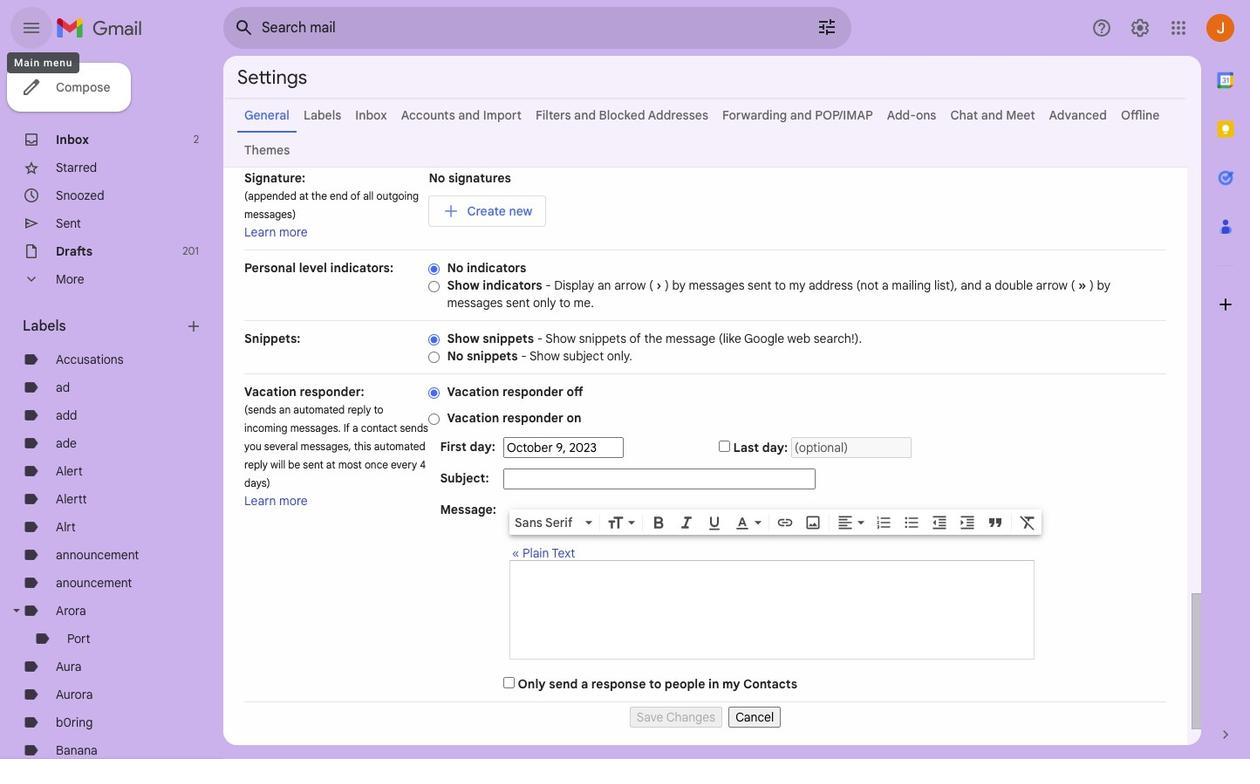 Task type: describe. For each thing, give the bounding box(es) containing it.
forwarding and pop/imap
[[723, 107, 873, 123]]

Vacation responder off radio
[[429, 386, 440, 400]]

a right (not
[[882, 278, 889, 293]]

vacation responder: (sends an automated reply to incoming messages. if a contact sends you several messages, this automated reply will be sent at most once every 4 days) learn more
[[244, 384, 428, 509]]

main menu image
[[21, 17, 42, 38]]

formatting options toolbar
[[510, 510, 1042, 535]]

settings image
[[1130, 17, 1151, 38]]

outgoing
[[376, 189, 419, 202]]

forwarding and pop/imap link
[[723, 107, 873, 123]]

banana
[[56, 743, 98, 758]]

and for forwarding
[[791, 107, 812, 123]]

an inside vacation responder: (sends an automated reply to incoming messages. if a contact sends you several messages, this automated reply will be sent at most once every 4 days) learn more
[[279, 403, 291, 416]]

accounts
[[401, 107, 455, 123]]

filters and blocked addresses
[[536, 107, 709, 123]]

every
[[391, 458, 417, 471]]

serif
[[546, 515, 573, 530]]

indicators for no
[[467, 260, 527, 276]]

accusations
[[56, 352, 124, 367]]

banana link
[[56, 743, 98, 758]]

1 horizontal spatial my
[[789, 278, 806, 293]]

(sends
[[244, 403, 276, 416]]

sans serif
[[515, 515, 573, 530]]

Show snippets radio
[[429, 333, 440, 346]]

vacation for vacation responder: (sends an automated reply to incoming messages. if a contact sends you several messages, this automated reply will be sent at most once every 4 days) learn more
[[244, 384, 297, 400]]

be
[[288, 458, 300, 471]]

›
[[657, 278, 662, 293]]

at inside signature: (appended at the end of all outgoing messages) learn more
[[299, 189, 309, 202]]

vacation responder off
[[447, 384, 583, 400]]

more inside vacation responder: (sends an automated reply to incoming messages. if a contact sends you several messages, this automated reply will be sent at most once every 4 days) learn more
[[279, 493, 308, 509]]

to inside vacation responder: (sends an automated reply to incoming messages. if a contact sends you several messages, this automated reply will be sent at most once every 4 days) learn more
[[374, 403, 384, 416]]

2
[[193, 133, 199, 146]]

add
[[56, 408, 77, 423]]

show indicators -
[[447, 278, 554, 293]]

accounts and import
[[401, 107, 522, 123]]

double
[[995, 278, 1033, 293]]

b0ring link
[[56, 715, 93, 730]]

insert image image
[[805, 514, 822, 531]]

at inside vacation responder: (sends an automated reply to incoming messages. if a contact sends you several messages, this automated reply will be sent at most once every 4 days) learn more
[[326, 458, 336, 471]]

port
[[67, 631, 90, 647]]

google
[[744, 331, 785, 346]]

Subject text field
[[504, 469, 816, 490]]

and for filters
[[574, 107, 596, 123]]

»
[[1079, 278, 1087, 293]]

filters
[[536, 107, 571, 123]]

sent inside the ") by messages sent only to me."
[[506, 295, 530, 311]]

Last day: text field
[[791, 437, 912, 458]]

0 vertical spatial an
[[598, 278, 611, 293]]

changes
[[667, 710, 716, 725]]

pop/imap
[[815, 107, 873, 123]]

general
[[244, 107, 290, 123]]

create new
[[467, 203, 533, 219]]

First day: text field
[[504, 437, 624, 458]]

show up no snippets - show subject only.
[[546, 331, 576, 346]]

show left subject
[[530, 348, 560, 364]]

people
[[665, 676, 706, 692]]

of for snippets
[[630, 331, 641, 346]]

more inside signature: (appended at the end of all outgoing messages) learn more
[[279, 224, 308, 240]]

personal level indicators:
[[244, 260, 394, 276]]

alertt link
[[56, 491, 87, 507]]

aura
[[56, 659, 82, 675]]

create
[[467, 203, 506, 219]]

no for no indicators
[[447, 260, 464, 276]]

bulleted list ‪(⌘⇧8)‬ image
[[903, 514, 921, 531]]

no indicators
[[447, 260, 527, 276]]

once
[[365, 458, 388, 471]]

(like
[[719, 331, 742, 346]]

message
[[666, 331, 716, 346]]

Only send a response to people in my Contacts checkbox
[[504, 677, 515, 689]]

only
[[533, 295, 556, 311]]

offline
[[1121, 107, 1160, 123]]

- for display an arrow (
[[546, 278, 551, 293]]

(not
[[856, 278, 879, 293]]

1 by from the left
[[672, 278, 686, 293]]

anouncement link
[[56, 575, 132, 591]]

the inside signature: (appended at the end of all outgoing messages) learn more
[[311, 189, 327, 202]]

list),
[[935, 278, 958, 293]]

1 vertical spatial reply
[[244, 458, 268, 471]]

sans
[[515, 515, 543, 530]]

alertt
[[56, 491, 87, 507]]

learn more link for if
[[244, 493, 308, 509]]

messages.
[[290, 422, 341, 435]]

indent less ‪(⌘[)‬ image
[[931, 514, 949, 531]]

vacation responder on
[[447, 410, 582, 426]]

day: for first day:
[[470, 439, 496, 455]]

save
[[637, 710, 664, 725]]

level
[[299, 260, 327, 276]]

Vacation responder on radio
[[429, 413, 440, 426]]

subject
[[563, 348, 604, 364]]

aurora
[[56, 687, 93, 703]]

gmail image
[[56, 10, 151, 45]]

show right the show snippets option
[[447, 331, 480, 346]]

advanced link
[[1050, 107, 1107, 123]]

filters and blocked addresses link
[[536, 107, 709, 123]]

labels for labels 'link'
[[304, 107, 341, 123]]

starred
[[56, 160, 97, 175]]

drafts
[[56, 243, 93, 259]]

forwarding
[[723, 107, 787, 123]]

0 vertical spatial inbox
[[355, 107, 387, 123]]

you
[[244, 440, 262, 453]]

cancel
[[736, 710, 774, 725]]

indicators for show
[[483, 278, 543, 293]]

1 vertical spatial automated
[[374, 440, 426, 453]]

vacation for vacation responder on
[[447, 410, 499, 426]]

labels heading
[[23, 318, 185, 335]]

messages,
[[301, 440, 351, 453]]

response
[[592, 676, 646, 692]]

indent more ‪(⌘])‬ image
[[959, 514, 977, 531]]

no snippets - show subject only.
[[447, 348, 633, 364]]

and right "list),"
[[961, 278, 982, 293]]

menu
[[43, 57, 73, 69]]

cancel button
[[729, 707, 781, 728]]

compose
[[56, 79, 110, 95]]

to left the people on the right of page
[[649, 676, 662, 692]]

meet
[[1006, 107, 1036, 123]]

sent inside vacation responder: (sends an automated reply to incoming messages. if a contact sends you several messages, this automated reply will be sent at most once every 4 days) learn more
[[303, 458, 324, 471]]

advanced search options image
[[810, 10, 845, 45]]

messages)
[[244, 208, 296, 221]]

ade link
[[56, 435, 77, 451]]

0 vertical spatial reply
[[348, 403, 371, 416]]

most
[[338, 458, 362, 471]]

inbox inside labels navigation
[[56, 132, 89, 147]]

last day:
[[733, 440, 788, 456]]

- for show subject only.
[[521, 348, 527, 364]]

first
[[440, 439, 467, 455]]

web
[[788, 331, 811, 346]]

add-ons
[[887, 107, 937, 123]]

labels navigation
[[0, 56, 223, 759]]

add-ons link
[[887, 107, 937, 123]]

alert
[[56, 463, 83, 479]]

themes link
[[244, 142, 290, 158]]

days)
[[244, 476, 270, 490]]

numbered list ‪(⌘⇧7)‬ image
[[875, 514, 893, 531]]



Task type: locate. For each thing, give the bounding box(es) containing it.
indicators up show indicators -
[[467, 260, 527, 276]]

No snippets radio
[[429, 351, 440, 364]]

alert link
[[56, 463, 83, 479]]

1 vertical spatial an
[[279, 403, 291, 416]]

only
[[518, 676, 546, 692]]

subject:
[[440, 470, 489, 486]]

0 vertical spatial no
[[429, 170, 445, 186]]

0 vertical spatial labels
[[304, 107, 341, 123]]

0 vertical spatial automated
[[293, 403, 345, 416]]

last
[[733, 440, 759, 456]]

0 horizontal spatial arrow
[[614, 278, 646, 293]]

labels right general link
[[304, 107, 341, 123]]

learn
[[244, 224, 276, 240], [244, 493, 276, 509]]

vacation inside vacation responder: (sends an automated reply to incoming messages. if a contact sends you several messages, this automated reply will be sent at most once every 4 days) learn more
[[244, 384, 297, 400]]

labels link
[[304, 107, 341, 123]]

0 horizontal spatial of
[[351, 189, 361, 202]]

0 vertical spatial messages
[[689, 278, 745, 293]]

the left message
[[644, 331, 663, 346]]

No indicators radio
[[429, 263, 440, 276]]

1 vertical spatial of
[[630, 331, 641, 346]]

my
[[789, 278, 806, 293], [723, 676, 741, 692]]

1 vertical spatial at
[[326, 458, 336, 471]]

1 horizontal spatial of
[[630, 331, 641, 346]]

1 vertical spatial messages
[[447, 295, 503, 311]]

labels down 'more'
[[23, 318, 66, 335]]

0 horizontal spatial messages
[[447, 295, 503, 311]]

no left the signatures
[[429, 170, 445, 186]]

0 horizontal spatial automated
[[293, 403, 345, 416]]

0 vertical spatial my
[[789, 278, 806, 293]]

labels
[[304, 107, 341, 123], [23, 318, 66, 335]]

announcement
[[56, 547, 139, 563]]

2 ) from the left
[[1090, 278, 1094, 293]]

0 vertical spatial inbox link
[[355, 107, 387, 123]]

sans serif option
[[511, 514, 582, 531]]

navigation containing save changes
[[244, 703, 1167, 728]]

reply up the days)
[[244, 458, 268, 471]]

1 horizontal spatial (
[[1071, 278, 1076, 293]]

ad
[[56, 380, 70, 395]]

snippets for show snippets of the message (like google web search!).
[[483, 331, 534, 346]]

1 horizontal spatial reply
[[348, 403, 371, 416]]

more down be
[[279, 493, 308, 509]]

1 vertical spatial responder
[[503, 410, 564, 426]]

an right display
[[598, 278, 611, 293]]

arora
[[56, 603, 86, 619]]

1 vertical spatial my
[[723, 676, 741, 692]]

new
[[509, 203, 533, 219]]

) right the » on the right top
[[1090, 278, 1094, 293]]

no right no indicators radio
[[447, 260, 464, 276]]

Last day: checkbox
[[719, 441, 730, 452]]

ad link
[[56, 380, 70, 395]]

0 horizontal spatial sent
[[303, 458, 324, 471]]

0 vertical spatial more
[[279, 224, 308, 240]]

vacation for vacation responder off
[[447, 384, 499, 400]]

0 horizontal spatial inbox
[[56, 132, 89, 147]]

(appended
[[244, 189, 297, 202]]

labels for labels "heading"
[[23, 318, 66, 335]]

) right ›
[[665, 278, 669, 293]]

the left the end
[[311, 189, 327, 202]]

1 vertical spatial no
[[447, 260, 464, 276]]

arrow left ›
[[614, 278, 646, 293]]

an right (sends
[[279, 403, 291, 416]]

sent up google
[[748, 278, 772, 293]]

remove formatting ‪(⌘\)‬ image
[[1019, 514, 1037, 531]]

1 vertical spatial more
[[279, 493, 308, 509]]

- up "vacation responder off"
[[521, 348, 527, 364]]

vacation
[[244, 384, 297, 400], [447, 384, 499, 400], [447, 410, 499, 426]]

) inside the ") by messages sent only to me."
[[1090, 278, 1094, 293]]

alrt
[[56, 519, 76, 535]]

0 vertical spatial -
[[546, 278, 551, 293]]

2 vertical spatial -
[[521, 348, 527, 364]]

) by messages sent only to me.
[[447, 278, 1111, 311]]

show right show indicators 'radio'
[[447, 278, 480, 293]]

1 vertical spatial inbox
[[56, 132, 89, 147]]

1 horizontal spatial labels
[[304, 107, 341, 123]]

1 horizontal spatial -
[[537, 331, 543, 346]]

quote ‪(⌘⇧9)‬ image
[[987, 514, 1004, 531]]

by
[[672, 278, 686, 293], [1097, 278, 1111, 293]]

more down messages)
[[279, 224, 308, 240]]

2 horizontal spatial sent
[[748, 278, 772, 293]]

reply
[[348, 403, 371, 416], [244, 458, 268, 471]]

on
[[567, 410, 582, 426]]

0 vertical spatial of
[[351, 189, 361, 202]]

1 vertical spatial -
[[537, 331, 543, 346]]

labels inside navigation
[[23, 318, 66, 335]]

address
[[809, 278, 853, 293]]

port link
[[67, 631, 90, 647]]

link ‪(⌘k)‬ image
[[777, 514, 794, 531]]

of inside signature: (appended at the end of all outgoing messages) learn more
[[351, 189, 361, 202]]

2 arrow from the left
[[1036, 278, 1068, 293]]

themes
[[244, 142, 290, 158]]

Search mail text field
[[262, 19, 768, 37]]

automated up every
[[374, 440, 426, 453]]

of left "all"
[[351, 189, 361, 202]]

0 horizontal spatial labels
[[23, 318, 66, 335]]

2 ( from the left
[[1071, 278, 1076, 293]]

0 horizontal spatial my
[[723, 676, 741, 692]]

0 horizontal spatial an
[[279, 403, 291, 416]]

1 arrow from the left
[[614, 278, 646, 293]]

by right the » on the right top
[[1097, 278, 1111, 293]]

messages up (like
[[689, 278, 745, 293]]

0 vertical spatial the
[[311, 189, 327, 202]]

all
[[363, 189, 374, 202]]

None search field
[[223, 7, 852, 49]]

1 horizontal spatial inbox
[[355, 107, 387, 123]]

chat
[[951, 107, 978, 123]]

2 by from the left
[[1097, 278, 1111, 293]]

0 vertical spatial learn more link
[[244, 224, 308, 240]]

a
[[882, 278, 889, 293], [985, 278, 992, 293], [353, 422, 358, 435], [581, 676, 588, 692]]

learn more link for learn
[[244, 224, 308, 240]]

off
[[567, 384, 583, 400]]

of
[[351, 189, 361, 202], [630, 331, 641, 346]]

and left pop/imap
[[791, 107, 812, 123]]

aurora link
[[56, 687, 93, 703]]

snippets up "vacation responder off"
[[467, 348, 518, 364]]

accounts and import link
[[401, 107, 522, 123]]

1 vertical spatial the
[[644, 331, 663, 346]]

arrow left the » on the right top
[[1036, 278, 1068, 293]]

0 vertical spatial at
[[299, 189, 309, 202]]

anouncement
[[56, 575, 132, 591]]

1 vertical spatial labels
[[23, 318, 66, 335]]

add-
[[887, 107, 916, 123]]

a left double
[[985, 278, 992, 293]]

by inside the ") by messages sent only to me."
[[1097, 278, 1111, 293]]

blocked
[[599, 107, 645, 123]]

1 ( from the left
[[649, 278, 654, 293]]

of up the only.
[[630, 331, 641, 346]]

support image
[[1092, 17, 1113, 38]]

1 horizontal spatial sent
[[506, 295, 530, 311]]

no for no signatures
[[429, 170, 445, 186]]

learn more link down the days)
[[244, 493, 308, 509]]

no
[[429, 170, 445, 186], [447, 260, 464, 276], [447, 348, 464, 364]]

sent down show indicators -
[[506, 295, 530, 311]]

learn more link down messages)
[[244, 224, 308, 240]]

signatures
[[448, 170, 511, 186]]

( left ›
[[649, 278, 654, 293]]

1 horizontal spatial the
[[644, 331, 663, 346]]

responder for off
[[503, 384, 564, 400]]

2 learn from the top
[[244, 493, 276, 509]]

drafts link
[[56, 243, 93, 259]]

more button
[[0, 265, 209, 293]]

day: for last day:
[[763, 440, 788, 456]]

settings
[[237, 65, 307, 89]]

0 horizontal spatial by
[[672, 278, 686, 293]]

bold ‪(⌘b)‬ image
[[650, 514, 668, 531]]

to
[[775, 278, 786, 293], [559, 295, 571, 311], [374, 403, 384, 416], [649, 676, 662, 692]]

underline ‪(⌘u)‬ image
[[706, 515, 723, 532]]

0 horizontal spatial (
[[649, 278, 654, 293]]

responder up vacation responder on
[[503, 384, 564, 400]]

Show indicators radio
[[429, 280, 440, 293]]

day: right the "last"
[[763, 440, 788, 456]]

1 horizontal spatial at
[[326, 458, 336, 471]]

add link
[[56, 408, 77, 423]]

to left me.
[[559, 295, 571, 311]]

0 horizontal spatial inbox link
[[56, 132, 89, 147]]

indicators down no indicators
[[483, 278, 543, 293]]

- up only
[[546, 278, 551, 293]]

main menu
[[14, 57, 73, 69]]

learn inside vacation responder: (sends an automated reply to incoming messages. if a contact sends you several messages, this automated reply will be sent at most once every 4 days) learn more
[[244, 493, 276, 509]]

day:
[[470, 439, 496, 455], [763, 440, 788, 456]]

search mail image
[[229, 12, 260, 44]]

vacation up (sends
[[244, 384, 297, 400]]

vacation up first day:
[[447, 410, 499, 426]]

learn down the days)
[[244, 493, 276, 509]]

tab list
[[1202, 56, 1251, 696]]

to left address
[[775, 278, 786, 293]]

italic ‪(⌘i)‬ image
[[678, 514, 696, 531]]

0 horizontal spatial reply
[[244, 458, 268, 471]]

1 responder from the top
[[503, 384, 564, 400]]

2 responder from the top
[[503, 410, 564, 426]]

first day:
[[440, 439, 496, 455]]

« plain text
[[512, 545, 575, 561]]

starred link
[[56, 160, 97, 175]]

1 horizontal spatial day:
[[763, 440, 788, 456]]

1 vertical spatial sent
[[506, 295, 530, 311]]

1 horizontal spatial by
[[1097, 278, 1111, 293]]

1 horizontal spatial inbox link
[[355, 107, 387, 123]]

0 horizontal spatial )
[[665, 278, 669, 293]]

compose button
[[7, 63, 131, 112]]

learn down messages)
[[244, 224, 276, 240]]

automated
[[293, 403, 345, 416], [374, 440, 426, 453]]

display an arrow ( › ) by messages sent to my address (not a mailing list), and a double arrow ( »
[[554, 278, 1087, 293]]

sent right be
[[303, 458, 324, 471]]

display
[[554, 278, 595, 293]]

inbox right labels 'link'
[[355, 107, 387, 123]]

several
[[264, 440, 298, 453]]

2 vertical spatial no
[[447, 348, 464, 364]]

and
[[458, 107, 480, 123], [574, 107, 596, 123], [791, 107, 812, 123], [981, 107, 1003, 123], [961, 278, 982, 293]]

alrt link
[[56, 519, 76, 535]]

- up no snippets - show subject only.
[[537, 331, 543, 346]]

0 horizontal spatial at
[[299, 189, 309, 202]]

send
[[549, 676, 578, 692]]

by right ›
[[672, 278, 686, 293]]

2 more from the top
[[279, 493, 308, 509]]

1 horizontal spatial arrow
[[1036, 278, 1068, 293]]

messages down show indicators -
[[447, 295, 503, 311]]

1 vertical spatial indicators
[[483, 278, 543, 293]]

0 vertical spatial responder
[[503, 384, 564, 400]]

my right in
[[723, 676, 741, 692]]

responder down "vacation responder off"
[[503, 410, 564, 426]]

end
[[330, 189, 348, 202]]

at right (appended
[[299, 189, 309, 202]]

1 vertical spatial learn more link
[[244, 493, 308, 509]]

0 horizontal spatial the
[[311, 189, 327, 202]]

a right if
[[353, 422, 358, 435]]

my left address
[[789, 278, 806, 293]]

reply up if
[[348, 403, 371, 416]]

arora link
[[56, 603, 86, 619]]

snippets for show subject only.
[[467, 348, 518, 364]]

1 vertical spatial inbox link
[[56, 132, 89, 147]]

1 more from the top
[[279, 224, 308, 240]]

and right chat
[[981, 107, 1003, 123]]

1 learn more link from the top
[[244, 224, 308, 240]]

2 learn more link from the top
[[244, 493, 308, 509]]

signature: (appended at the end of all outgoing messages) learn more
[[244, 170, 419, 240]]

2 vertical spatial sent
[[303, 458, 324, 471]]

1 horizontal spatial an
[[598, 278, 611, 293]]

2 horizontal spatial -
[[546, 278, 551, 293]]

messages inside the ") by messages sent only to me."
[[447, 295, 503, 311]]

0 vertical spatial learn
[[244, 224, 276, 240]]

a right send
[[581, 676, 588, 692]]

chat and meet
[[951, 107, 1036, 123]]

and left import
[[458, 107, 480, 123]]

- for show snippets of the message (like google web search!).
[[537, 331, 543, 346]]

learn inside signature: (appended at the end of all outgoing messages) learn more
[[244, 224, 276, 240]]

0 horizontal spatial day:
[[470, 439, 496, 455]]

1 horizontal spatial )
[[1090, 278, 1094, 293]]

day: right first
[[470, 439, 496, 455]]

0 vertical spatial sent
[[748, 278, 772, 293]]

snippets up no snippets - show subject only.
[[483, 331, 534, 346]]

( left the » on the right top
[[1071, 278, 1076, 293]]

snippets up the only.
[[579, 331, 627, 346]]

and for accounts
[[458, 107, 480, 123]]

accusations link
[[56, 352, 124, 367]]

snoozed
[[56, 188, 104, 203]]

at down messages,
[[326, 458, 336, 471]]

personal
[[244, 260, 296, 276]]

1 horizontal spatial automated
[[374, 440, 426, 453]]

inbox
[[355, 107, 387, 123], [56, 132, 89, 147]]

indicators:
[[330, 260, 394, 276]]

inbox link up starred
[[56, 132, 89, 147]]

1 horizontal spatial messages
[[689, 278, 745, 293]]

0 horizontal spatial -
[[521, 348, 527, 364]]

mailing
[[892, 278, 931, 293]]

and for chat
[[981, 107, 1003, 123]]

only send a response to people in my contacts
[[518, 676, 798, 692]]

to up contact
[[374, 403, 384, 416]]

learn more link
[[244, 224, 308, 240], [244, 493, 308, 509]]

no signatures
[[429, 170, 511, 186]]

of for end
[[351, 189, 361, 202]]

messages
[[689, 278, 745, 293], [447, 295, 503, 311]]

no right no snippets radio
[[447, 348, 464, 364]]

the
[[311, 189, 327, 202], [644, 331, 663, 346]]

a inside vacation responder: (sends an automated reply to incoming messages. if a contact sends you several messages, this automated reply will be sent at most once every 4 days) learn more
[[353, 422, 358, 435]]

responder for on
[[503, 410, 564, 426]]

and right 'filters'
[[574, 107, 596, 123]]

to inside the ") by messages sent only to me."
[[559, 295, 571, 311]]

indicators
[[467, 260, 527, 276], [483, 278, 543, 293]]

inbox link right labels 'link'
[[355, 107, 387, 123]]

0 vertical spatial indicators
[[467, 260, 527, 276]]

inbox up starred
[[56, 132, 89, 147]]

vacation right "vacation responder off" "option"
[[447, 384, 499, 400]]

automated up messages.
[[293, 403, 345, 416]]

1 ) from the left
[[665, 278, 669, 293]]

ade
[[56, 435, 77, 451]]

1 vertical spatial learn
[[244, 493, 276, 509]]

1 learn from the top
[[244, 224, 276, 240]]

navigation
[[244, 703, 1167, 728]]



Task type: vqa. For each thing, say whether or not it's contained in the screenshot.
No associated with No indicators
yes



